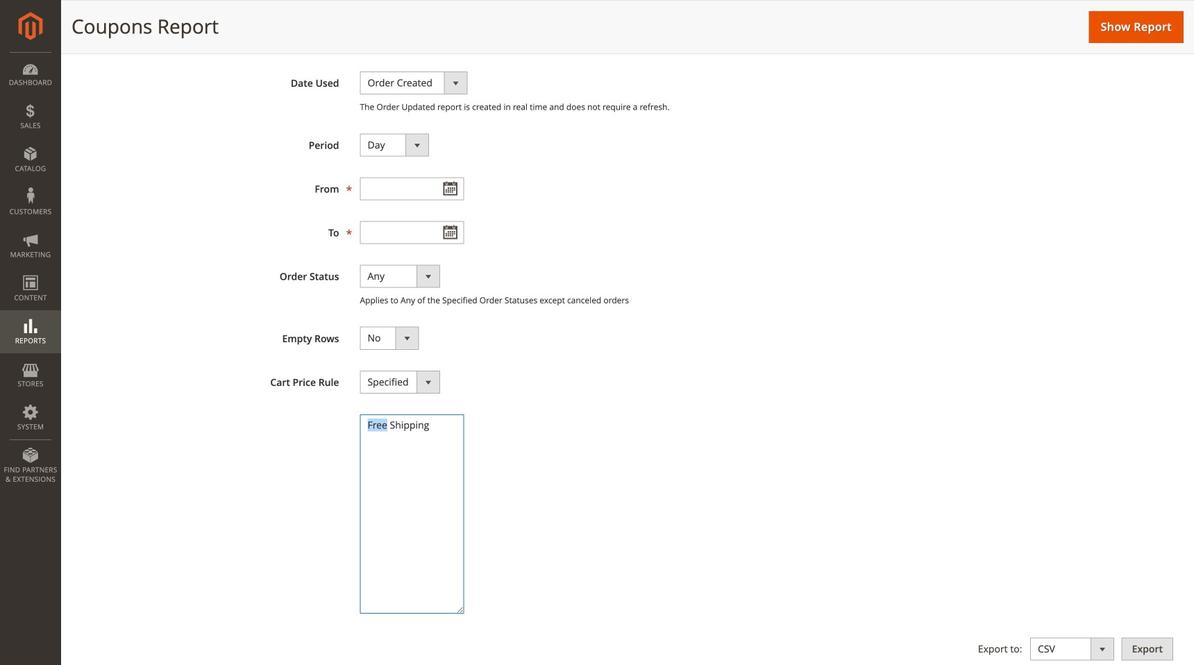 Task type: locate. For each thing, give the bounding box(es) containing it.
None text field
[[360, 221, 464, 244]]

magento admin panel image
[[18, 12, 43, 40]]

None text field
[[360, 177, 464, 200]]

menu bar
[[0, 52, 61, 491]]



Task type: vqa. For each thing, say whether or not it's contained in the screenshot.
menu bar
yes



